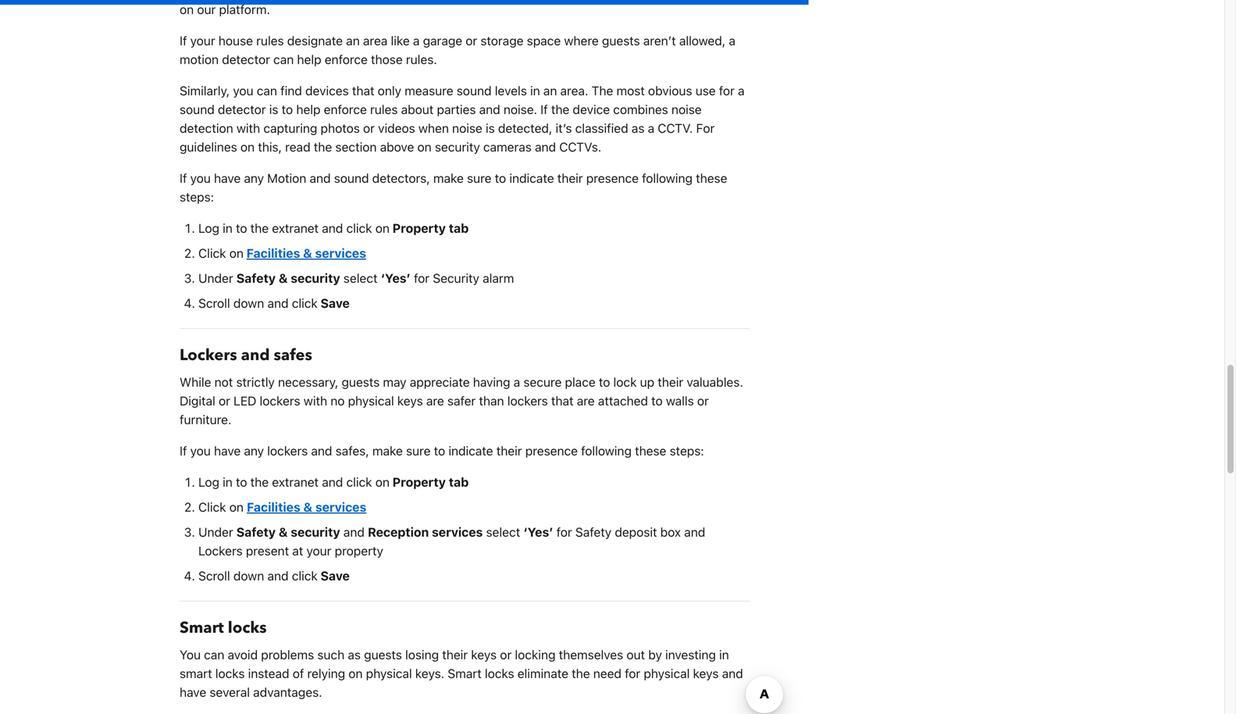 Task type: describe. For each thing, give the bounding box(es) containing it.
noise.
[[504, 102, 538, 117]]

locks left eliminate
[[485, 666, 515, 681]]

2 are from the left
[[577, 393, 595, 408]]

about
[[401, 102, 434, 117]]

security
[[433, 271, 480, 285]]

scroll for select
[[198, 296, 230, 310]]

smart inside you can avoid problems such as guests losing their keys or locking themselves out by investing in smart locks instead of relying on physical keys. smart locks eliminate the need for physical keys and have several advantages.
[[448, 666, 482, 681]]

facilities for and
[[247, 500, 301, 514]]

digital
[[180, 393, 215, 408]]

losing
[[406, 647, 439, 662]]

use
[[696, 83, 716, 98]]

cameras
[[484, 139, 532, 154]]

physical down by
[[644, 666, 690, 681]]

facilities & services link for and
[[247, 500, 367, 514]]

led
[[234, 393, 257, 408]]

aren't
[[644, 33, 676, 48]]

like
[[391, 33, 410, 48]]

house
[[219, 33, 253, 48]]

levels
[[495, 83, 527, 98]]

locks up several
[[216, 666, 245, 681]]

facilities & services link for select
[[247, 246, 366, 260]]

necessary,
[[278, 375, 339, 389]]

their inside you can avoid problems such as guests losing their keys or locking themselves out by investing in smart locks instead of relying on physical keys. smart locks eliminate the need for physical keys and have several advantages.
[[442, 647, 468, 662]]

several
[[210, 685, 250, 700]]

1 horizontal spatial is
[[486, 121, 495, 135]]

while not strictly necessary, guests may appreciate having a secure place to lock up their valuables. digital or led lockers with no physical keys are safer than lockers that are attached to walls or furniture.
[[180, 375, 744, 427]]

presence inside if you have any motion and sound detectors, make sure to indicate their presence following these steps:
[[587, 171, 639, 185]]

classified
[[576, 121, 629, 135]]

present
[[246, 543, 289, 558]]

property
[[335, 543, 384, 558]]

you can avoid problems such as guests losing their keys or locking themselves out by investing in smart locks instead of relying on physical keys. smart locks eliminate the need for physical keys and have several advantages.
[[180, 647, 744, 700]]

if you have any lockers and safes, make sure to indicate their presence following these steps:
[[180, 443, 708, 458]]

instead
[[248, 666, 290, 681]]

lockers and safes
[[180, 344, 312, 366]]

or down 'not'
[[219, 393, 230, 408]]

allowed,
[[680, 33, 726, 48]]

your inside if your house rules designate an area like a garage or storage space where guests aren't allowed, a motion detector can help enforce those rules.
[[190, 33, 215, 48]]

click up 'safes'
[[292, 296, 318, 310]]

guidelines
[[180, 139, 237, 154]]

down for select
[[234, 296, 264, 310]]

under safety & security and reception services select 'yes'
[[198, 525, 554, 539]]

property tab for reception services
[[393, 475, 469, 489]]

services for and
[[316, 500, 367, 514]]

reception
[[368, 525, 429, 539]]

enforce inside if your house rules designate an area like a garage or storage space where guests aren't allowed, a motion detector can help enforce those rules.
[[325, 52, 368, 67]]

such
[[318, 647, 345, 662]]

& up 'safes'
[[279, 271, 288, 285]]

investing
[[666, 647, 716, 662]]

the inside you can avoid problems such as guests losing their keys or locking themselves out by investing in smart locks instead of relying on physical keys. smart locks eliminate the need for physical keys and have several advantages.
[[572, 666, 590, 681]]

can inside if your house rules designate an area like a garage or storage space where guests aren't allowed, a motion detector can help enforce those rules.
[[274, 52, 294, 67]]

not
[[215, 375, 233, 389]]

themselves
[[559, 647, 624, 662]]

while
[[180, 375, 211, 389]]

strictly
[[236, 375, 275, 389]]

and inside you can avoid problems such as guests losing their keys or locking themselves out by investing in smart locks instead of relying on physical keys. smart locks eliminate the need for physical keys and have several advantages.
[[722, 666, 744, 681]]

click down safes,
[[347, 475, 372, 489]]

under for under safety & security select 'yes' for security alarm
[[198, 271, 233, 285]]

alarm
[[483, 271, 514, 285]]

for
[[697, 121, 715, 135]]

property for reception services
[[393, 475, 446, 489]]

sound inside if you have any motion and sound detectors, make sure to indicate their presence following these steps:
[[334, 171, 369, 185]]

2 vertical spatial keys
[[693, 666, 719, 681]]

on inside you can avoid problems such as guests losing their keys or locking themselves out by investing in smart locks instead of relying on physical keys. smart locks eliminate the need for physical keys and have several advantages.
[[349, 666, 363, 681]]

steps: inside if you have any motion and sound detectors, make sure to indicate their presence following these steps:
[[180, 189, 214, 204]]

sure inside if you have any motion and sound detectors, make sure to indicate their presence following these steps:
[[467, 171, 492, 185]]

this,
[[258, 139, 282, 154]]

area
[[363, 33, 388, 48]]

0 horizontal spatial presence
[[526, 443, 578, 458]]

need
[[594, 666, 622, 681]]

0 vertical spatial is
[[269, 102, 279, 117]]

lockers inside for safety deposit box and lockers present at your property
[[198, 543, 243, 558]]

1 horizontal spatial noise
[[672, 102, 702, 117]]

indicate inside if you have any motion and sound detectors, make sure to indicate their presence following these steps:
[[510, 171, 554, 185]]

you
[[180, 647, 201, 662]]

log for and
[[198, 475, 220, 489]]

only
[[378, 83, 402, 98]]

scroll for and
[[198, 568, 230, 583]]

their inside if you have any motion and sound detectors, make sure to indicate their presence following these steps:
[[558, 171, 583, 185]]

devices
[[306, 83, 349, 98]]

scroll down and click save for and
[[198, 568, 350, 583]]

security for reception
[[291, 525, 340, 539]]

with inside while not strictly necessary, guests may appreciate having a secure place to lock up their valuables. digital or led lockers with no physical keys are safer than lockers that are attached to walls or furniture.
[[304, 393, 327, 408]]

locking
[[515, 647, 556, 662]]

photos
[[321, 121, 360, 135]]

where
[[564, 33, 599, 48]]

1 vertical spatial indicate
[[449, 443, 493, 458]]

0 horizontal spatial smart
[[180, 617, 224, 639]]

under safety & security select 'yes' for security alarm
[[198, 271, 514, 285]]

advantages.
[[253, 685, 322, 700]]

a right allowed,
[[729, 33, 736, 48]]

1 horizontal spatial steps:
[[670, 443, 705, 458]]

1 are from the left
[[426, 393, 444, 408]]

that inside while not strictly necessary, guests may appreciate having a secure place to lock up their valuables. digital or led lockers with no physical keys are safer than lockers that are attached to walls or furniture.
[[552, 393, 574, 408]]

security for 'yes'
[[291, 271, 340, 285]]

as inside similarly, you can find devices that only measure sound levels in an area. the most obvious use for a sound detector is to help enforce rules about parties and noise. if the device combines noise detection with capturing photos or videos when noise is detected, it's classified as a cctv. for guidelines on this, read the section above on security cameras and cctvs.
[[632, 121, 645, 135]]

similarly,
[[180, 83, 230, 98]]

it's
[[556, 121, 572, 135]]

0 vertical spatial lockers
[[180, 344, 237, 366]]

those
[[371, 52, 403, 67]]

an inside if your house rules designate an area like a garage or storage space where guests aren't allowed, a motion detector can help enforce those rules.
[[346, 33, 360, 48]]

may
[[383, 375, 407, 389]]

smart locks
[[180, 617, 267, 639]]

detector inside similarly, you can find devices that only measure sound levels in an area. the most obvious use for a sound detector is to help enforce rules about parties and noise. if the device combines noise detection with capturing photos or videos when noise is detected, it's classified as a cctv. for guidelines on this, read the section above on security cameras and cctvs.
[[218, 102, 266, 117]]

locks up avoid at the left bottom
[[228, 617, 267, 639]]

guests inside you can avoid problems such as guests losing their keys or locking themselves out by investing in smart locks instead of relying on physical keys. smart locks eliminate the need for physical keys and have several advantages.
[[364, 647, 402, 662]]

security inside similarly, you can find devices that only measure sound levels in an area. the most obvious use for a sound detector is to help enforce rules about parties and noise. if the device combines noise detection with capturing photos or videos when noise is detected, it's classified as a cctv. for guidelines on this, read the section above on security cameras and cctvs.
[[435, 139, 480, 154]]

1 horizontal spatial 'yes'
[[524, 525, 554, 539]]

in inside you can avoid problems such as guests losing their keys or locking themselves out by investing in smart locks instead of relying on physical keys. smart locks eliminate the need for physical keys and have several advantages.
[[720, 647, 730, 662]]

garage
[[423, 33, 463, 48]]

their inside while not strictly necessary, guests may appreciate having a secure place to lock up their valuables. digital or led lockers with no physical keys are safer than lockers that are attached to walls or furniture.
[[658, 375, 684, 389]]

having
[[473, 375, 511, 389]]

scroll down and click save for select
[[198, 296, 350, 310]]

to inside similarly, you can find devices that only measure sound levels in an area. the most obvious use for a sound detector is to help enforce rules about parties and noise. if the device combines noise detection with capturing photos or videos when noise is detected, it's classified as a cctv. for guidelines on this, read the section above on security cameras and cctvs.
[[282, 102, 293, 117]]

their down than
[[497, 443, 522, 458]]

lockers down strictly
[[260, 393, 300, 408]]

down for and
[[234, 568, 264, 583]]

tab for select
[[449, 475, 469, 489]]

deposit
[[615, 525, 657, 539]]

valuables.
[[687, 375, 744, 389]]

storage
[[481, 33, 524, 48]]

up
[[640, 375, 655, 389]]

secure
[[524, 375, 562, 389]]

out
[[627, 647, 645, 662]]

problems
[[261, 647, 314, 662]]

furniture.
[[180, 412, 232, 427]]

1 vertical spatial make
[[373, 443, 403, 458]]

log in to the extranet and click on for and
[[198, 475, 390, 489]]

detectors,
[[372, 171, 430, 185]]

the down motion
[[251, 221, 269, 235]]

1 vertical spatial noise
[[452, 121, 483, 135]]

you for if you have any lockers and safes, make sure to indicate their presence following these steps:
[[190, 443, 211, 458]]

a right "like"
[[413, 33, 420, 48]]

obvious
[[648, 83, 693, 98]]

property for 'yes'
[[393, 221, 446, 235]]

the up it's on the top left of page
[[552, 102, 570, 117]]

you for if you have any motion and sound detectors, make sure to indicate their presence following these steps:
[[190, 171, 211, 185]]

your inside for safety deposit box and lockers present at your property
[[307, 543, 332, 558]]

smart
[[180, 666, 212, 681]]

save for select
[[321, 296, 350, 310]]

safes,
[[336, 443, 369, 458]]

extranet for and
[[272, 475, 319, 489]]

safety for under safety & security select 'yes' for security alarm
[[237, 271, 276, 285]]

than
[[479, 393, 504, 408]]

safety for for safety deposit box and lockers present at your property
[[576, 525, 612, 539]]

videos
[[378, 121, 415, 135]]

most
[[617, 83, 645, 98]]

lockers left safes,
[[267, 443, 308, 458]]

1 horizontal spatial select
[[486, 525, 521, 539]]

1 vertical spatial these
[[635, 443, 667, 458]]

if you have any motion and sound detectors, make sure to indicate their presence following these steps:
[[180, 171, 728, 204]]

1 horizontal spatial keys
[[471, 647, 497, 662]]

similarly, you can find devices that only measure sound levels in an area. the most obvious use for a sound detector is to help enforce rules about parties and noise. if the device combines noise detection with capturing photos or videos when noise is detected, it's classified as a cctv. for guidelines on this, read the section above on security cameras and cctvs.
[[180, 83, 745, 154]]

to inside if you have any motion and sound detectors, make sure to indicate their presence following these steps:
[[495, 171, 506, 185]]

device
[[573, 102, 610, 117]]

eliminate
[[518, 666, 569, 681]]

keys inside while not strictly necessary, guests may appreciate having a secure place to lock up their valuables. digital or led lockers with no physical keys are safer than lockers that are attached to walls or furniture.
[[398, 393, 423, 408]]



Task type: locate. For each thing, give the bounding box(es) containing it.
1 vertical spatial keys
[[471, 647, 497, 662]]

0 vertical spatial facilities & services link
[[247, 246, 366, 260]]

1 vertical spatial you
[[190, 171, 211, 185]]

0 vertical spatial any
[[244, 171, 264, 185]]

0 horizontal spatial as
[[348, 647, 361, 662]]

by
[[649, 647, 662, 662]]

for down out
[[625, 666, 641, 681]]

0 horizontal spatial 'yes'
[[381, 271, 411, 285]]

1 property from the top
[[393, 221, 446, 235]]

have for motion
[[214, 171, 241, 185]]

can inside you can avoid problems such as guests losing their keys or locking themselves out by investing in smart locks instead of relying on physical keys. smart locks eliminate the need for physical keys and have several advantages.
[[204, 647, 225, 662]]

0 vertical spatial that
[[352, 83, 375, 98]]

or right garage
[[466, 33, 478, 48]]

detector up detection
[[218, 102, 266, 117]]

can up find
[[274, 52, 294, 67]]

help inside if your house rules designate an area like a garage or storage space where guests aren't allowed, a motion detector can help enforce those rules.
[[297, 52, 322, 67]]

property down if you have any lockers and safes, make sure to indicate their presence following these steps:
[[393, 475, 446, 489]]

that inside similarly, you can find devices that only measure sound levels in an area. the most obvious use for a sound detector is to help enforce rules about parties and noise. if the device combines noise detection with capturing photos or videos when noise is detected, it's classified as a cctv. for guidelines on this, read the section above on security cameras and cctvs.
[[352, 83, 375, 98]]

that down place
[[552, 393, 574, 408]]

help
[[297, 52, 322, 67], [296, 102, 321, 117]]

1 vertical spatial have
[[214, 443, 241, 458]]

1 save from the top
[[321, 296, 350, 310]]

1 log in to the extranet and click on from the top
[[198, 221, 390, 235]]

0 horizontal spatial select
[[344, 271, 378, 285]]

1 vertical spatial that
[[552, 393, 574, 408]]

1 horizontal spatial sound
[[334, 171, 369, 185]]

1 under from the top
[[198, 271, 233, 285]]

2 horizontal spatial keys
[[693, 666, 719, 681]]

property tab
[[393, 221, 469, 235], [393, 475, 469, 489]]

and inside for safety deposit box and lockers present at your property
[[685, 525, 706, 539]]

0 vertical spatial following
[[642, 171, 693, 185]]

combines
[[614, 102, 669, 117]]

0 vertical spatial enforce
[[325, 52, 368, 67]]

read
[[285, 139, 311, 154]]

property
[[393, 221, 446, 235], [393, 475, 446, 489]]

0 vertical spatial presence
[[587, 171, 639, 185]]

safety left deposit
[[576, 525, 612, 539]]

1 vertical spatial presence
[[526, 443, 578, 458]]

2 vertical spatial you
[[190, 443, 211, 458]]

1 vertical spatial scroll down and click save
[[198, 568, 350, 583]]

of
[[293, 666, 304, 681]]

0 vertical spatial as
[[632, 121, 645, 135]]

keys down investing
[[693, 666, 719, 681]]

rules right house
[[256, 33, 284, 48]]

lockers left 'present' at the bottom left of page
[[198, 543, 243, 558]]

are
[[426, 393, 444, 408], [577, 393, 595, 408]]

1 vertical spatial an
[[544, 83, 557, 98]]

section
[[336, 139, 377, 154]]

0 vertical spatial 'yes'
[[381, 271, 411, 285]]

any for lockers
[[244, 443, 264, 458]]

safety
[[237, 271, 276, 285], [237, 525, 276, 539], [576, 525, 612, 539]]

0 vertical spatial extranet
[[272, 221, 319, 235]]

keys.
[[416, 666, 445, 681]]

0 horizontal spatial keys
[[398, 393, 423, 408]]

0 horizontal spatial indicate
[[449, 443, 493, 458]]

1 horizontal spatial rules
[[370, 102, 398, 117]]

with inside similarly, you can find devices that only measure sound levels in an area. the most obvious use for a sound detector is to help enforce rules about parties and noise. if the device combines noise detection with capturing photos or videos when noise is detected, it's classified as a cctv. for guidelines on this, read the section above on security cameras and cctvs.
[[237, 121, 260, 135]]

for left security at the top left of the page
[[414, 271, 430, 285]]

physical
[[348, 393, 394, 408], [366, 666, 412, 681], [644, 666, 690, 681]]

0 vertical spatial noise
[[672, 102, 702, 117]]

1 vertical spatial enforce
[[324, 102, 367, 117]]

at
[[292, 543, 303, 558]]

1 vertical spatial select
[[486, 525, 521, 539]]

an left area
[[346, 33, 360, 48]]

1 vertical spatial facilities
[[247, 500, 301, 514]]

2 log in to the extranet and click on from the top
[[198, 475, 390, 489]]

or inside if your house rules designate an area like a garage or storage space where guests aren't allowed, a motion detector can help enforce those rules.
[[466, 33, 478, 48]]

click on facilities & services
[[198, 246, 366, 260], [198, 500, 367, 514]]

1 vertical spatial extranet
[[272, 475, 319, 489]]

the down themselves
[[572, 666, 590, 681]]

click on facilities & services for and
[[198, 500, 367, 514]]

you down the furniture.
[[190, 443, 211, 458]]

physical inside while not strictly necessary, guests may appreciate having a secure place to lock up their valuables. digital or led lockers with no physical keys are safer than lockers that are attached to walls or furniture.
[[348, 393, 394, 408]]

0 vertical spatial guests
[[602, 33, 640, 48]]

scroll down and click save up 'safes'
[[198, 296, 350, 310]]

1 vertical spatial is
[[486, 121, 495, 135]]

1 horizontal spatial smart
[[448, 666, 482, 681]]

1 vertical spatial can
[[257, 83, 277, 98]]

click on facilities & services up 'present' at the bottom left of page
[[198, 500, 367, 514]]

safety up the lockers and safes
[[237, 271, 276, 285]]

any inside if you have any motion and sound detectors, make sure to indicate their presence following these steps:
[[244, 171, 264, 185]]

motion
[[180, 52, 219, 67]]

motion
[[267, 171, 307, 185]]

sound up parties
[[457, 83, 492, 98]]

with
[[237, 121, 260, 135], [304, 393, 327, 408]]

scroll down and click save down 'present' at the bottom left of page
[[198, 568, 350, 583]]

if right the noise.
[[541, 102, 548, 117]]

enforce
[[325, 52, 368, 67], [324, 102, 367, 117]]

above
[[380, 139, 414, 154]]

their
[[558, 171, 583, 185], [658, 375, 684, 389], [497, 443, 522, 458], [442, 647, 468, 662]]

a right "having" at the bottom left of the page
[[514, 375, 521, 389]]

an left area.
[[544, 83, 557, 98]]

scroll up the lockers and safes
[[198, 296, 230, 310]]

1 horizontal spatial an
[[544, 83, 557, 98]]

facilities & services link up at
[[247, 500, 367, 514]]

when
[[419, 121, 449, 135]]

guests inside if your house rules designate an area like a garage or storage space where guests aren't allowed, a motion detector can help enforce those rules.
[[602, 33, 640, 48]]

have for lockers
[[214, 443, 241, 458]]

down
[[234, 296, 264, 310], [234, 568, 264, 583]]

2 horizontal spatial sound
[[457, 83, 492, 98]]

a down 'combines'
[[648, 121, 655, 135]]

0 vertical spatial you
[[233, 83, 254, 98]]

2 down from the top
[[234, 568, 264, 583]]

property down detectors,
[[393, 221, 446, 235]]

2 save from the top
[[321, 568, 350, 583]]

0 vertical spatial these
[[696, 171, 728, 185]]

0 vertical spatial under
[[198, 271, 233, 285]]

space
[[527, 33, 561, 48]]

if for if you have any motion and sound detectors, make sure to indicate their presence following these steps:
[[180, 171, 187, 185]]

have down guidelines
[[214, 171, 241, 185]]

if for if your house rules designate an area like a garage or storage space where guests aren't allowed, a motion detector can help enforce those rules.
[[180, 33, 187, 48]]

1 vertical spatial click on facilities & services
[[198, 500, 367, 514]]

1 vertical spatial log in to the extranet and click on
[[198, 475, 390, 489]]

indicate
[[510, 171, 554, 185], [449, 443, 493, 458]]

safer
[[448, 393, 476, 408]]

your
[[190, 33, 215, 48], [307, 543, 332, 558]]

1 log from the top
[[198, 221, 220, 235]]

a inside while not strictly necessary, guests may appreciate having a secure place to lock up their valuables. digital or led lockers with no physical keys are safer than lockers that are attached to walls or furniture.
[[514, 375, 521, 389]]

parties
[[437, 102, 476, 117]]

0 horizontal spatial are
[[426, 393, 444, 408]]

capturing
[[264, 121, 318, 135]]

0 vertical spatial facilities
[[247, 246, 300, 260]]

an
[[346, 33, 360, 48], [544, 83, 557, 98]]

1 horizontal spatial with
[[304, 393, 327, 408]]

2 property tab from the top
[[393, 475, 469, 489]]

physical down losing
[[366, 666, 412, 681]]

safety for under safety & security and reception services select 'yes'
[[237, 525, 276, 539]]

you inside if you have any motion and sound detectors, make sure to indicate their presence following these steps:
[[190, 171, 211, 185]]

detector down house
[[222, 52, 270, 67]]

1 vertical spatial help
[[296, 102, 321, 117]]

2 tab from the top
[[449, 475, 469, 489]]

or up section
[[363, 121, 375, 135]]

lock
[[614, 375, 637, 389]]

cctv.
[[658, 121, 693, 135]]

0 vertical spatial scroll down and click save
[[198, 296, 350, 310]]

0 vertical spatial rules
[[256, 33, 284, 48]]

avoid
[[228, 647, 258, 662]]

1 extranet from the top
[[272, 221, 319, 235]]

these
[[696, 171, 728, 185], [635, 443, 667, 458]]

guests
[[602, 33, 640, 48], [342, 375, 380, 389], [364, 647, 402, 662]]

2 click on facilities & services from the top
[[198, 500, 367, 514]]

any left motion
[[244, 171, 264, 185]]

your up motion
[[190, 33, 215, 48]]

your right at
[[307, 543, 332, 558]]

as down 'combines'
[[632, 121, 645, 135]]

services right 'reception'
[[432, 525, 483, 539]]

rules inside if your house rules designate an area like a garage or storage space where guests aren't allowed, a motion detector can help enforce those rules.
[[256, 33, 284, 48]]

can inside similarly, you can find devices that only measure sound levels in an area. the most obvious use for a sound detector is to help enforce rules about parties and noise. if the device combines noise detection with capturing photos or videos when noise is detected, it's classified as a cctv. for guidelines on this, read the section above on security cameras and cctvs.
[[257, 83, 277, 98]]

extranet down motion
[[272, 221, 319, 235]]

for left deposit
[[557, 525, 573, 539]]

lockers up "while"
[[180, 344, 237, 366]]

0 vertical spatial detector
[[222, 52, 270, 67]]

is
[[269, 102, 279, 117], [486, 121, 495, 135]]

for inside similarly, you can find devices that only measure sound levels in an area. the most obvious use for a sound detector is to help enforce rules about parties and noise. if the device combines noise detection with capturing photos or videos when noise is detected, it's classified as a cctv. for guidelines on this, read the section above on security cameras and cctvs.
[[719, 83, 735, 98]]

& up under safety & security and reception services select 'yes'
[[304, 500, 313, 514]]

the right "read"
[[314, 139, 332, 154]]

2 vertical spatial guests
[[364, 647, 402, 662]]

guests inside while not strictly necessary, guests may appreciate having a secure place to lock up their valuables. digital or led lockers with no physical keys are safer than lockers that are attached to walls or furniture.
[[342, 375, 380, 389]]

or inside you can avoid problems such as guests losing their keys or locking themselves out by investing in smart locks instead of relying on physical keys. smart locks eliminate the need for physical keys and have several advantages.
[[500, 647, 512, 662]]

help down find
[[296, 102, 321, 117]]

log for select
[[198, 221, 220, 235]]

0 vertical spatial smart
[[180, 617, 224, 639]]

0 vertical spatial tab
[[449, 221, 469, 235]]

an inside similarly, you can find devices that only measure sound levels in an area. the most obvious use for a sound detector is to help enforce rules about parties and noise. if the device combines noise detection with capturing photos or videos when noise is detected, it's classified as a cctv. for guidelines on this, read the section above on security cameras and cctvs.
[[544, 83, 557, 98]]

can
[[274, 52, 294, 67], [257, 83, 277, 98], [204, 647, 225, 662]]

1 vertical spatial security
[[291, 271, 340, 285]]

you down guidelines
[[190, 171, 211, 185]]

1 vertical spatial rules
[[370, 102, 398, 117]]

find
[[281, 83, 302, 98]]

noise up cctv.
[[672, 102, 702, 117]]

facilities for select
[[247, 246, 300, 260]]

make right safes,
[[373, 443, 403, 458]]

0 vertical spatial sound
[[457, 83, 492, 98]]

rules.
[[406, 52, 437, 67]]

1 vertical spatial property
[[393, 475, 446, 489]]

save down the property
[[321, 568, 350, 583]]

0 vertical spatial keys
[[398, 393, 423, 408]]

1 vertical spatial sure
[[406, 443, 431, 458]]

1 vertical spatial following
[[581, 443, 632, 458]]

if inside if you have any motion and sound detectors, make sure to indicate their presence following these steps:
[[180, 171, 187, 185]]

you for similarly, you can find devices that only measure sound levels in an area. the most obvious use for a sound detector is to help enforce rules about parties and noise. if the device combines noise detection with capturing photos or videos when noise is detected, it's classified as a cctv. for guidelines on this, read the section above on security cameras and cctvs.
[[233, 83, 254, 98]]

select
[[344, 271, 378, 285], [486, 525, 521, 539]]

0 vertical spatial services
[[315, 246, 366, 260]]

facilities & services link
[[247, 246, 366, 260], [247, 500, 367, 514]]

0 vertical spatial property tab
[[393, 221, 469, 235]]

1 horizontal spatial as
[[632, 121, 645, 135]]

have inside if you have any motion and sound detectors, make sure to indicate their presence following these steps:
[[214, 171, 241, 185]]

2 under from the top
[[198, 525, 233, 539]]

lockers down secure
[[508, 393, 548, 408]]

no
[[331, 393, 345, 408]]

1 vertical spatial services
[[316, 500, 367, 514]]

down down 'present' at the bottom left of page
[[234, 568, 264, 583]]

1 down from the top
[[234, 296, 264, 310]]

click for and
[[198, 500, 226, 514]]

services up under safety & security select 'yes' for security alarm
[[315, 246, 366, 260]]

click on facilities & services for select
[[198, 246, 366, 260]]

2 click from the top
[[198, 500, 226, 514]]

1 vertical spatial property tab
[[393, 475, 469, 489]]

0 vertical spatial an
[[346, 33, 360, 48]]

in inside similarly, you can find devices that only measure sound levels in an area. the most obvious use for a sound detector is to help enforce rules about parties and noise. if the device combines noise detection with capturing photos or videos when noise is detected, it's classified as a cctv. for guidelines on this, read the section above on security cameras and cctvs.
[[531, 83, 540, 98]]

safes
[[274, 344, 312, 366]]

following down attached
[[581, 443, 632, 458]]

2 vertical spatial security
[[291, 525, 340, 539]]

keys
[[398, 393, 423, 408], [471, 647, 497, 662], [693, 666, 719, 681]]

0 vertical spatial log
[[198, 221, 220, 235]]

under for under safety & security and reception services select 'yes'
[[198, 525, 233, 539]]

appreciate
[[410, 375, 470, 389]]

1 tab from the top
[[449, 221, 469, 235]]

and inside if you have any motion and sound detectors, make sure to indicate their presence following these steps:
[[310, 171, 331, 185]]

0 vertical spatial log in to the extranet and click on
[[198, 221, 390, 235]]

noise down parties
[[452, 121, 483, 135]]

detector inside if your house rules designate an area like a garage or storage space where guests aren't allowed, a motion detector can help enforce those rules.
[[222, 52, 270, 67]]

safety inside for safety deposit box and lockers present at your property
[[576, 525, 612, 539]]

services up under safety & security and reception services select 'yes'
[[316, 500, 367, 514]]

facilities down motion
[[247, 246, 300, 260]]

following inside if you have any motion and sound detectors, make sure to indicate their presence following these steps:
[[642, 171, 693, 185]]

2 log from the top
[[198, 475, 220, 489]]

steps: down walls
[[670, 443, 705, 458]]

security
[[435, 139, 480, 154], [291, 271, 340, 285], [291, 525, 340, 539]]

0 horizontal spatial steps:
[[180, 189, 214, 204]]

1 scroll from the top
[[198, 296, 230, 310]]

that left only
[[352, 83, 375, 98]]

any for motion
[[244, 171, 264, 185]]

or left locking
[[500, 647, 512, 662]]

1 horizontal spatial presence
[[587, 171, 639, 185]]

1 vertical spatial lockers
[[198, 543, 243, 558]]

if your house rules designate an area like a garage or storage space where guests aren't allowed, a motion detector can help enforce those rules.
[[180, 33, 736, 67]]

as inside you can avoid problems such as guests losing their keys or locking themselves out by investing in smart locks instead of relying on physical keys. smart locks eliminate the need for physical keys and have several advantages.
[[348, 647, 361, 662]]

1 vertical spatial 'yes'
[[524, 525, 554, 539]]

0 vertical spatial down
[[234, 296, 264, 310]]

you inside similarly, you can find devices that only measure sound levels in an area. the most obvious use for a sound detector is to help enforce rules about parties and noise. if the device combines noise detection with capturing photos or videos when noise is detected, it's classified as a cctv. for guidelines on this, read the section above on security cameras and cctvs.
[[233, 83, 254, 98]]

physical down may at the bottom of the page
[[348, 393, 394, 408]]

that
[[352, 83, 375, 98], [552, 393, 574, 408]]

1 click from the top
[[198, 246, 226, 260]]

if up motion
[[180, 33, 187, 48]]

1 any from the top
[[244, 171, 264, 185]]

2 vertical spatial have
[[180, 685, 206, 700]]

steps:
[[180, 189, 214, 204], [670, 443, 705, 458]]

1 horizontal spatial sure
[[467, 171, 492, 185]]

these down for
[[696, 171, 728, 185]]

with up this,
[[237, 121, 260, 135]]

is up the capturing
[[269, 102, 279, 117]]

0 vertical spatial security
[[435, 139, 480, 154]]

following down cctv.
[[642, 171, 693, 185]]

if down guidelines
[[180, 171, 187, 185]]

services for select
[[315, 246, 366, 260]]

if for if you have any lockers and safes, make sure to indicate their presence following these steps:
[[180, 443, 187, 458]]

indicate down safer
[[449, 443, 493, 458]]

1 vertical spatial guests
[[342, 375, 380, 389]]

1 vertical spatial facilities & services link
[[247, 500, 367, 514]]

have inside you can avoid problems such as guests losing their keys or locking themselves out by investing in smart locks instead of relying on physical keys. smart locks eliminate the need for physical keys and have several advantages.
[[180, 685, 206, 700]]

1 click on facilities & services from the top
[[198, 246, 366, 260]]

steps: down guidelines
[[180, 189, 214, 204]]

down up the lockers and safes
[[234, 296, 264, 310]]

for safety deposit box and lockers present at your property
[[198, 525, 706, 558]]

can right you
[[204, 647, 225, 662]]

are down place
[[577, 393, 595, 408]]

a right use
[[738, 83, 745, 98]]

extranet for select
[[272, 221, 319, 235]]

property tab for 'yes'
[[393, 221, 469, 235]]

2 extranet from the top
[[272, 475, 319, 489]]

& up 'present' at the bottom left of page
[[279, 525, 288, 539]]

save
[[321, 296, 350, 310], [321, 568, 350, 583]]

measure
[[405, 83, 454, 98]]

0 horizontal spatial an
[[346, 33, 360, 48]]

& up under safety & security select 'yes' for security alarm
[[303, 246, 312, 260]]

1 horizontal spatial following
[[642, 171, 693, 185]]

save for and
[[321, 568, 350, 583]]

relying
[[307, 666, 345, 681]]

extranet up at
[[272, 475, 319, 489]]

1 horizontal spatial indicate
[[510, 171, 554, 185]]

or down valuables.
[[698, 393, 709, 408]]

1 scroll down and click save from the top
[[198, 296, 350, 310]]

cctvs.
[[560, 139, 602, 154]]

or inside similarly, you can find devices that only measure sound levels in an area. the most obvious use for a sound detector is to help enforce rules about parties and noise. if the device combines noise detection with capturing photos or videos when noise is detected, it's classified as a cctv. for guidelines on this, read the section above on security cameras and cctvs.
[[363, 121, 375, 135]]

make inside if you have any motion and sound detectors, make sure to indicate their presence following these steps:
[[434, 171, 464, 185]]

enforce up photos
[[324, 102, 367, 117]]

facilities & services link up under safety & security select 'yes' for security alarm
[[247, 246, 366, 260]]

1 vertical spatial with
[[304, 393, 327, 408]]

1 vertical spatial sound
[[180, 102, 215, 117]]

indicate down the cameras at the left top of the page
[[510, 171, 554, 185]]

0 vertical spatial help
[[297, 52, 322, 67]]

click down at
[[292, 568, 318, 583]]

scroll down and click save
[[198, 296, 350, 310], [198, 568, 350, 583]]

for inside for safety deposit box and lockers present at your property
[[557, 525, 573, 539]]

you
[[233, 83, 254, 98], [190, 171, 211, 185], [190, 443, 211, 458]]

log in to the extranet and click on for select
[[198, 221, 390, 235]]

click for select
[[198, 246, 226, 260]]

2 property from the top
[[393, 475, 446, 489]]

1 property tab from the top
[[393, 221, 469, 235]]

place
[[565, 375, 596, 389]]

0 vertical spatial with
[[237, 121, 260, 135]]

help inside similarly, you can find devices that only measure sound levels in an area. the most obvious use for a sound detector is to help enforce rules about parties and noise. if the device combines noise detection with capturing photos or videos when noise is detected, it's classified as a cctv. for guidelines on this, read the section above on security cameras and cctvs.
[[296, 102, 321, 117]]

enforce inside similarly, you can find devices that only measure sound levels in an area. the most obvious use for a sound detector is to help enforce rules about parties and noise. if the device combines noise detection with capturing photos or videos when noise is detected, it's classified as a cctv. for guidelines on this, read the section above on security cameras and cctvs.
[[324, 102, 367, 117]]

rules inside similarly, you can find devices that only measure sound levels in an area. the most obvious use for a sound detector is to help enforce rules about parties and noise. if the device combines noise detection with capturing photos or videos when noise is detected, it's classified as a cctv. for guidelines on this, read the section above on security cameras and cctvs.
[[370, 102, 398, 117]]

log in to the extranet and click on
[[198, 221, 390, 235], [198, 475, 390, 489]]

their down cctvs.
[[558, 171, 583, 185]]

if inside if your house rules designate an area like a garage or storage space where guests aren't allowed, a motion detector can help enforce those rules.
[[180, 33, 187, 48]]

have
[[214, 171, 241, 185], [214, 443, 241, 458], [180, 685, 206, 700]]

for inside you can avoid problems such as guests losing their keys or locking themselves out by investing in smart locks instead of relying on physical keys. smart locks eliminate the need for physical keys and have several advantages.
[[625, 666, 641, 681]]

0 vertical spatial select
[[344, 271, 378, 285]]

2 any from the top
[[244, 443, 264, 458]]

1 vertical spatial as
[[348, 647, 361, 662]]

0 vertical spatial your
[[190, 33, 215, 48]]

make right detectors,
[[434, 171, 464, 185]]

sound down section
[[334, 171, 369, 185]]

sure down the cameras at the left top of the page
[[467, 171, 492, 185]]

the up 'present' at the bottom left of page
[[251, 475, 269, 489]]

tab for for security alarm
[[449, 221, 469, 235]]

log
[[198, 221, 220, 235], [198, 475, 220, 489]]

sound
[[457, 83, 492, 98], [180, 102, 215, 117], [334, 171, 369, 185]]

2 scroll from the top
[[198, 568, 230, 583]]

0 vertical spatial click on facilities & services
[[198, 246, 366, 260]]

detected,
[[498, 121, 553, 135]]

1 horizontal spatial these
[[696, 171, 728, 185]]

smart right keys.
[[448, 666, 482, 681]]

these inside if you have any motion and sound detectors, make sure to indicate their presence following these steps:
[[696, 171, 728, 185]]

0 horizontal spatial sound
[[180, 102, 215, 117]]

tab down if you have any lockers and safes, make sure to indicate their presence following these steps:
[[449, 475, 469, 489]]

click up under safety & security select 'yes' for security alarm
[[347, 221, 372, 235]]

if inside similarly, you can find devices that only measure sound levels in an area. the most obvious use for a sound detector is to help enforce rules about parties and noise. if the device combines noise detection with capturing photos or videos when noise is detected, it's classified as a cctv. for guidelines on this, read the section above on security cameras and cctvs.
[[541, 102, 548, 117]]

the
[[592, 83, 614, 98]]

sure down while not strictly necessary, guests may appreciate having a secure place to lock up their valuables. digital or led lockers with no physical keys are safer than lockers that are attached to walls or furniture.
[[406, 443, 431, 458]]

extranet
[[272, 221, 319, 235], [272, 475, 319, 489]]

tab
[[449, 221, 469, 235], [449, 475, 469, 489]]

attached
[[598, 393, 648, 408]]

detection
[[180, 121, 233, 135]]

sound down similarly,
[[180, 102, 215, 117]]

have down the furniture.
[[214, 443, 241, 458]]

property tab down if you have any motion and sound detectors, make sure to indicate their presence following these steps:
[[393, 221, 469, 235]]

2 vertical spatial services
[[432, 525, 483, 539]]

tab down if you have any motion and sound detectors, make sure to indicate their presence following these steps:
[[449, 221, 469, 235]]

keys left locking
[[471, 647, 497, 662]]

2 scroll down and click save from the top
[[198, 568, 350, 583]]

log in to the extranet and click on down motion
[[198, 221, 390, 235]]

you right similarly,
[[233, 83, 254, 98]]

is up the cameras at the left top of the page
[[486, 121, 495, 135]]



Task type: vqa. For each thing, say whether or not it's contained in the screenshot.
Messages
no



